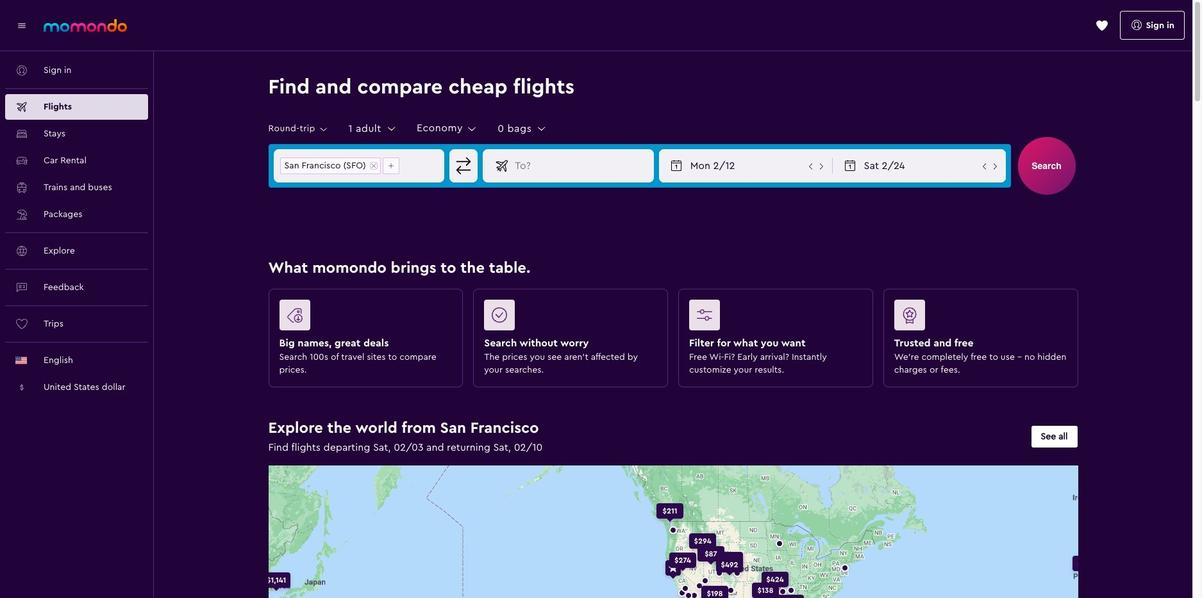 Task type: describe. For each thing, give the bounding box(es) containing it.
2 list item from the left
[[383, 158, 399, 174]]

1 list item from the left
[[280, 158, 381, 174]]

monday february 12th element
[[690, 158, 806, 174]]

1 figure from the left
[[279, 300, 447, 336]]

3 figure from the left
[[689, 300, 857, 336]]



Task type: locate. For each thing, give the bounding box(es) containing it.
list item right remove "image"
[[383, 158, 399, 174]]

united states (english) image
[[15, 357, 27, 365]]

Cabin type Economy field
[[417, 123, 478, 136]]

navigation menu image
[[15, 19, 28, 32]]

list item down trip type round-trip field
[[280, 158, 381, 174]]

2 figure from the left
[[484, 300, 652, 336]]

remove image
[[370, 163, 377, 169]]

saturday february 24th element
[[864, 158, 979, 174]]

1 horizontal spatial list item
[[383, 158, 399, 174]]

Trip type Round-trip field
[[268, 123, 329, 135]]

list item
[[280, 158, 381, 174], [383, 158, 399, 174]]

4 figure from the left
[[894, 300, 1062, 336]]

list
[[274, 150, 405, 182]]

open trips drawer image
[[1096, 19, 1108, 32]]

map region
[[135, 399, 1120, 599]]

figure
[[279, 300, 447, 336], [484, 300, 652, 336], [689, 300, 857, 336], [894, 300, 1062, 336]]

Flight destination input text field
[[510, 150, 653, 182]]

0 horizontal spatial list item
[[280, 158, 381, 174]]

Flight origin input text field
[[405, 150, 444, 182]]

swap departure airport and destination airport image
[[451, 154, 476, 178]]



Task type: vqa. For each thing, say whether or not it's contained in the screenshot.
list
yes



